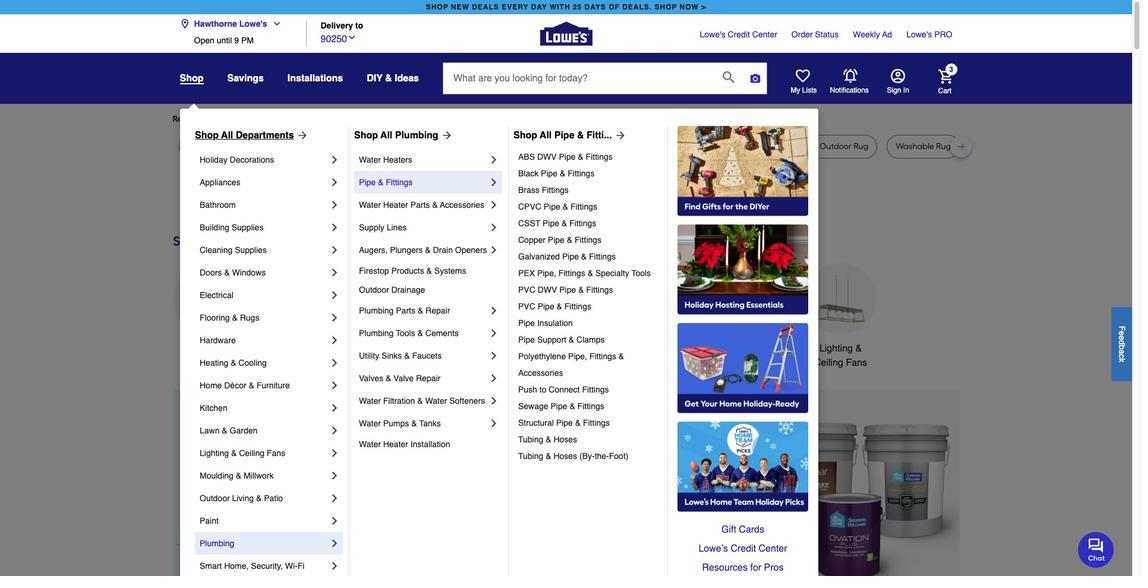 Task type: vqa. For each thing, say whether or not it's contained in the screenshot.
FREE Same-Day Delivery When you order 1 gallon or more of paint by 2 p m. "image"
yes



Task type: locate. For each thing, give the bounding box(es) containing it.
smart for smart home, security, wi-fi
[[200, 562, 222, 572]]

lowe's inside lowe's pro link
[[907, 30, 933, 39]]

1 horizontal spatial and
[[612, 142, 628, 152]]

0 horizontal spatial kitchen
[[200, 404, 228, 413]]

resources for pros link
[[678, 559, 809, 577]]

1 vertical spatial tubing
[[519, 452, 544, 461]]

furniture
[[366, 142, 400, 152]]

0 vertical spatial parts
[[411, 200, 430, 210]]

hawthorne
[[194, 19, 237, 29]]

all inside shop all pipe & fitti... link
[[540, 130, 552, 141]]

shop all pipe & fitti... link
[[514, 128, 627, 143]]

smart home, security, wi-fi
[[200, 562, 305, 572]]

outdoor up equipment at the bottom of the page
[[536, 344, 570, 354]]

for up 'scroll to item #5' image
[[751, 563, 762, 574]]

plumbing
[[395, 130, 439, 141], [359, 306, 394, 316], [359, 329, 394, 338], [200, 539, 235, 549]]

copper pipe & fittings
[[519, 236, 602, 245]]

1 allen from the left
[[473, 142, 491, 152]]

valves
[[359, 374, 384, 384]]

you for recommended searches for you
[[281, 114, 295, 124]]

hoses left the (by-
[[554, 452, 578, 461]]

utility sinks & faucets link
[[359, 345, 488, 368]]

pipe, down pipe support & clamps link
[[569, 352, 588, 362]]

parts
[[411, 200, 430, 210], [396, 306, 416, 316]]

shop down more suggestions for you link
[[354, 130, 378, 141]]

f e e d b a c k
[[1118, 326, 1128, 363]]

rug rug
[[245, 142, 277, 152]]

pipe & fittings link
[[359, 171, 488, 194]]

tubing inside tubing & hoses (by-the-foot) link
[[519, 452, 544, 461]]

parts down drainage
[[396, 306, 416, 316]]

1 horizontal spatial lighting & ceiling fans
[[815, 344, 868, 369]]

plungers
[[390, 246, 423, 255]]

faucets up valves & valve repair link
[[412, 351, 442, 361]]

lowe's for lowe's credit center
[[700, 30, 726, 39]]

2 hoses from the top
[[554, 452, 578, 461]]

heater down pumps
[[383, 440, 408, 450]]

1 vertical spatial fans
[[267, 449, 285, 459]]

0 vertical spatial center
[[753, 30, 778, 39]]

2 shop from the left
[[354, 130, 378, 141]]

pipe, down galvanized
[[538, 269, 557, 278]]

shop left now
[[655, 3, 678, 11]]

2 vertical spatial outdoor
[[200, 494, 230, 504]]

pvc for pvc dwv pipe & fittings
[[519, 285, 536, 295]]

allen down fitti...
[[592, 142, 610, 152]]

1 horizontal spatial smart
[[724, 344, 749, 354]]

faucets left polyethylene on the bottom of page
[[480, 344, 514, 354]]

1 vertical spatial dwv
[[538, 285, 557, 295]]

decorations down rug rug on the top
[[230, 155, 274, 165]]

galvanized pipe & fittings
[[519, 252, 616, 262]]

&
[[385, 73, 392, 84], [577, 130, 584, 141], [578, 152, 584, 162], [560, 169, 566, 178], [378, 178, 384, 187], [432, 200, 438, 210], [563, 202, 569, 212], [562, 219, 567, 228], [567, 236, 573, 245], [425, 246, 431, 255], [582, 252, 587, 262], [427, 266, 432, 276], [224, 268, 230, 278], [588, 269, 594, 278], [579, 285, 584, 295], [557, 302, 563, 312], [418, 306, 424, 316], [232, 313, 238, 323], [418, 329, 423, 338], [569, 335, 575, 345], [598, 344, 604, 354], [856, 344, 862, 354], [405, 351, 410, 361], [619, 352, 625, 362], [231, 359, 236, 368], [386, 374, 391, 384], [249, 381, 254, 391], [418, 397, 423, 406], [570, 402, 576, 412], [576, 419, 581, 428], [412, 419, 417, 429], [222, 426, 228, 436], [546, 435, 552, 445], [231, 449, 237, 459], [546, 452, 552, 461], [236, 472, 241, 481], [256, 494, 262, 504]]

2 pvc from the top
[[519, 302, 536, 312]]

accessories down pipe & fittings link
[[440, 200, 485, 210]]

supplies up cleaning supplies
[[232, 223, 264, 233]]

smart inside 'link'
[[200, 562, 222, 572]]

water for water filtration & water softeners
[[359, 397, 381, 406]]

chevron right image
[[329, 154, 341, 166], [488, 154, 500, 166], [329, 177, 341, 189], [488, 177, 500, 189], [329, 222, 341, 234], [488, 222, 500, 234], [329, 244, 341, 256], [329, 267, 341, 279], [329, 290, 341, 302], [488, 305, 500, 317], [329, 335, 341, 347], [488, 350, 500, 362], [329, 380, 341, 392], [329, 403, 341, 415], [329, 448, 341, 460], [329, 470, 341, 482], [329, 493, 341, 505], [329, 561, 341, 573]]

chevron right image for building supplies
[[329, 222, 341, 234]]

products
[[392, 266, 424, 276]]

0 horizontal spatial and
[[493, 142, 508, 152]]

lighting inside lighting & ceiling fans
[[820, 344, 853, 354]]

repair up water filtration & water softeners link
[[416, 374, 441, 384]]

3 shop from the left
[[514, 130, 538, 141]]

decorations down christmas
[[364, 358, 415, 369]]

fittings down heaters
[[386, 178, 413, 187]]

to for push
[[540, 385, 547, 395]]

1 vertical spatial bathroom
[[640, 344, 681, 354]]

for up "departments"
[[269, 114, 279, 124]]

with
[[550, 3, 571, 11]]

1 horizontal spatial lowe's
[[700, 30, 726, 39]]

chevron right image for lawn & garden
[[329, 425, 341, 437]]

area rug
[[304, 142, 339, 152]]

moulding
[[200, 472, 234, 481]]

and for allen and roth area rug
[[493, 142, 508, 152]]

tools inside outdoor tools & equipment
[[573, 344, 595, 354]]

and for allen and roth rug
[[612, 142, 628, 152]]

0 horizontal spatial decorations
[[230, 155, 274, 165]]

pipe & fittings
[[359, 178, 413, 187]]

water for water heaters
[[359, 155, 381, 165]]

all down recommended searches for you heading
[[540, 130, 552, 141]]

insulation
[[538, 319, 573, 328]]

shop up allen and roth area rug
[[514, 130, 538, 141]]

my
[[791, 86, 801, 95]]

lowe's home team holiday picks. image
[[678, 422, 809, 513]]

1 vertical spatial decorations
[[364, 358, 415, 369]]

roth for area
[[510, 142, 528, 152]]

arrow right image up water heaters link
[[439, 130, 453, 142]]

kitchen inside kitchen link
[[200, 404, 228, 413]]

3 all from the left
[[540, 130, 552, 141]]

1 vertical spatial supplies
[[235, 246, 267, 255]]

1 vertical spatial center
[[759, 544, 788, 555]]

1 vertical spatial outdoor
[[536, 344, 570, 354]]

arrow right image inside shop all pipe & fitti... link
[[612, 130, 627, 142]]

sign in button
[[888, 69, 910, 95]]

all for departments
[[221, 130, 233, 141]]

pipe down push to connect fittings
[[551, 402, 568, 412]]

e up b
[[1118, 336, 1128, 340]]

shop up '5x8'
[[195, 130, 219, 141]]

credit up search icon
[[728, 30, 750, 39]]

hoses for tubing & hoses (by-the-foot)
[[554, 452, 578, 461]]

decorations for holiday
[[230, 155, 274, 165]]

1 vertical spatial hoses
[[554, 452, 578, 461]]

0 vertical spatial lighting
[[820, 344, 853, 354]]

center inside lowe's credit center link
[[759, 544, 788, 555]]

tubing inside tubing & hoses link
[[519, 435, 544, 445]]

0 vertical spatial to
[[356, 21, 363, 31]]

0 horizontal spatial pipe,
[[538, 269, 557, 278]]

for for suggestions
[[374, 114, 385, 124]]

4 rug from the left
[[324, 142, 339, 152]]

1 horizontal spatial faucets
[[480, 344, 514, 354]]

heating
[[200, 359, 229, 368]]

chevron right image for plumbing tools & cements
[[488, 328, 500, 340]]

tubing & hoses
[[519, 435, 578, 445]]

chevron right image
[[329, 199, 341, 211], [488, 199, 500, 211], [488, 244, 500, 256], [329, 312, 341, 324], [488, 328, 500, 340], [329, 357, 341, 369], [488, 373, 500, 385], [488, 395, 500, 407], [488, 418, 500, 430], [329, 425, 341, 437], [329, 516, 341, 528], [329, 538, 341, 550]]

washable
[[691, 142, 730, 152], [896, 142, 935, 152]]

find gifts for the diyer. image
[[678, 126, 809, 216]]

kitchen faucets
[[446, 344, 514, 354]]

chevron right image for paint
[[329, 516, 341, 528]]

all down recommended searches for you
[[221, 130, 233, 141]]

to inside push to connect fittings link
[[540, 385, 547, 395]]

csst pipe & fittings link
[[519, 215, 660, 232]]

0 vertical spatial supplies
[[232, 223, 264, 233]]

0 horizontal spatial allen
[[473, 142, 491, 152]]

credit
[[728, 30, 750, 39], [731, 544, 757, 555]]

plumbing up christmas
[[359, 329, 394, 338]]

0 horizontal spatial tools
[[396, 329, 416, 338]]

1 vertical spatial lighting & ceiling fans
[[200, 449, 285, 459]]

repair down the outdoor drainage link
[[426, 306, 450, 316]]

1 horizontal spatial tools
[[573, 344, 595, 354]]

0 horizontal spatial all
[[221, 130, 233, 141]]

chevron right image for holiday decorations
[[329, 154, 341, 166]]

outdoor down "moulding"
[[200, 494, 230, 504]]

1 vertical spatial pipe,
[[569, 352, 588, 362]]

3 arrow right image from the left
[[612, 130, 627, 142]]

lowe's inside hawthorne lowe's button
[[240, 19, 267, 29]]

bathroom link
[[200, 194, 329, 216]]

0 vertical spatial credit
[[728, 30, 750, 39]]

galvanized pipe & fittings link
[[519, 249, 660, 265]]

0 horizontal spatial ceiling
[[239, 449, 265, 459]]

0 horizontal spatial to
[[356, 21, 363, 31]]

appliances down holiday
[[200, 178, 241, 187]]

water for water heater parts & accessories
[[359, 200, 381, 210]]

cleaning supplies
[[200, 246, 267, 255]]

decorations inside holiday decorations link
[[230, 155, 274, 165]]

chevron right image for water pumps & tanks
[[488, 418, 500, 430]]

allen right desk
[[473, 142, 491, 152]]

shop for shop all pipe & fitti...
[[514, 130, 538, 141]]

1 horizontal spatial arrow right image
[[439, 130, 453, 142]]

tubing for tubing & hoses (by-the-foot)
[[519, 452, 544, 461]]

credit up resources for pros link on the bottom right of page
[[731, 544, 757, 555]]

lowe's home improvement account image
[[891, 69, 905, 83]]

1 shop from the left
[[195, 130, 219, 141]]

2 all from the left
[[381, 130, 393, 141]]

heater up lines
[[383, 200, 408, 210]]

paint
[[200, 517, 219, 526]]

pipe, for polyethylene
[[569, 352, 588, 362]]

accessories for polyethylene pipe, fittings & accessories
[[519, 369, 563, 378]]

center inside lowe's credit center link
[[753, 30, 778, 39]]

0 horizontal spatial shop
[[195, 130, 219, 141]]

arrow right image down more
[[294, 130, 308, 142]]

0 horizontal spatial washable
[[691, 142, 730, 152]]

0 vertical spatial decorations
[[230, 155, 274, 165]]

2 area from the left
[[530, 142, 548, 152]]

water up the supply
[[359, 200, 381, 210]]

None search field
[[443, 62, 768, 105]]

shop for shop all departments
[[195, 130, 219, 141]]

chevron right image for utility sinks & faucets
[[488, 350, 500, 362]]

1 horizontal spatial you
[[387, 114, 401, 124]]

lowe's home improvement logo image
[[540, 7, 593, 60]]

water down valves
[[359, 397, 381, 406]]

2 horizontal spatial tools
[[632, 269, 651, 278]]

holiday hosting essentials. image
[[678, 225, 809, 315]]

drainage
[[392, 285, 425, 295]]

2 horizontal spatial area
[[732, 142, 749, 152]]

arrow right image up abs dwv pipe & fittings link at the top of the page
[[612, 130, 627, 142]]

lowe's left pro at top right
[[907, 30, 933, 39]]

0 vertical spatial tubing
[[519, 435, 544, 445]]

all up furniture
[[381, 130, 393, 141]]

chevron right image for plumbing parts & repair
[[488, 305, 500, 317]]

for for searches
[[269, 114, 279, 124]]

decorations
[[230, 155, 274, 165], [364, 358, 415, 369]]

1 horizontal spatial shop
[[354, 130, 378, 141]]

& inside "link"
[[563, 202, 569, 212]]

1 horizontal spatial home
[[752, 344, 778, 354]]

1 horizontal spatial area
[[530, 142, 548, 152]]

2 horizontal spatial all
[[540, 130, 552, 141]]

kitchen up lawn
[[200, 404, 228, 413]]

lowe's for lowe's pro
[[907, 30, 933, 39]]

0 vertical spatial kitchen
[[446, 344, 477, 354]]

sinks
[[382, 351, 402, 361]]

0 vertical spatial outdoor
[[359, 285, 389, 295]]

2 arrow right image from the left
[[439, 130, 453, 142]]

2 horizontal spatial lowe's
[[907, 30, 933, 39]]

appliances up heating
[[185, 344, 232, 354]]

order status link
[[792, 29, 839, 40]]

& inside outdoor tools & equipment
[[598, 344, 604, 354]]

you up shop all plumbing
[[387, 114, 401, 124]]

1 you from the left
[[281, 114, 295, 124]]

0 horizontal spatial smart
[[200, 562, 222, 572]]

plumbing down outdoor drainage
[[359, 306, 394, 316]]

chevron down image
[[267, 19, 282, 29], [347, 32, 357, 42]]

0 vertical spatial smart
[[724, 344, 749, 354]]

0 horizontal spatial area
[[304, 142, 322, 152]]

arrow right image for shop all plumbing
[[439, 130, 453, 142]]

0 horizontal spatial accessories
[[440, 200, 485, 210]]

systems
[[435, 266, 467, 276]]

decorations inside christmas decorations button
[[364, 358, 415, 369]]

all inside shop all plumbing link
[[381, 130, 393, 141]]

washable for washable rug
[[896, 142, 935, 152]]

1 vertical spatial accessories
[[519, 369, 563, 378]]

roth
[[510, 142, 528, 152], [630, 142, 647, 152]]

credit for lowe's
[[728, 30, 750, 39]]

pex pipe, fittings & specialty tools
[[519, 269, 651, 278]]

pipe, inside polyethylene pipe, fittings & accessories
[[569, 352, 588, 362]]

arrow right image inside shop all plumbing link
[[439, 130, 453, 142]]

outdoor inside outdoor tools & equipment
[[536, 344, 570, 354]]

pipe support & clamps
[[519, 335, 605, 345]]

1 vertical spatial tools
[[396, 329, 416, 338]]

heater for parts
[[383, 200, 408, 210]]

ceiling inside button
[[815, 358, 844, 369]]

abs dwv pipe & fittings link
[[519, 149, 660, 165]]

plumbing tools & cements
[[359, 329, 459, 338]]

kitchen for kitchen faucets
[[446, 344, 477, 354]]

structural pipe & fittings link
[[519, 415, 660, 432]]

1 horizontal spatial fans
[[847, 358, 868, 369]]

chat invite button image
[[1079, 532, 1115, 568]]

outdoor for outdoor living & patio
[[200, 494, 230, 504]]

0 vertical spatial dwv
[[538, 152, 557, 162]]

firestop products & systems
[[359, 266, 467, 276]]

1 and from the left
[[493, 142, 508, 152]]

2 tubing from the top
[[519, 452, 544, 461]]

chevron right image for flooring & rugs
[[329, 312, 341, 324]]

outdoor for outdoor tools & equipment
[[536, 344, 570, 354]]

fittings inside polyethylene pipe, fittings & accessories
[[590, 352, 617, 362]]

my lists link
[[791, 69, 817, 95]]

to right 'delivery'
[[356, 21, 363, 31]]

lowe's credit center
[[700, 30, 778, 39]]

allen for allen and roth rug
[[592, 142, 610, 152]]

dwv up black pipe & fittings
[[538, 152, 557, 162]]

roth up abs
[[510, 142, 528, 152]]

pvc down the pex
[[519, 285, 536, 295]]

for up shop all plumbing
[[374, 114, 385, 124]]

savings button
[[227, 68, 264, 89]]

outdoor inside the outdoor drainage link
[[359, 285, 389, 295]]

6 rug from the left
[[649, 142, 664, 152]]

more suggestions for you link
[[304, 114, 410, 125]]

for
[[269, 114, 279, 124], [374, 114, 385, 124], [751, 563, 762, 574]]

equipment
[[547, 358, 593, 369]]

recommended searches for you heading
[[173, 114, 960, 125]]

plumbing for plumbing tools & cements
[[359, 329, 394, 338]]

pipe up 'csst pipe & fittings'
[[544, 202, 561, 212]]

0 horizontal spatial you
[[281, 114, 295, 124]]

tubing
[[519, 435, 544, 445], [519, 452, 544, 461]]

1 horizontal spatial washable
[[896, 142, 935, 152]]

roth up black pipe & fittings link
[[630, 142, 647, 152]]

0 vertical spatial tools
[[632, 269, 651, 278]]

Search Query text field
[[444, 63, 714, 94]]

days
[[585, 3, 606, 11]]

smart home, security, wi-fi link
[[200, 555, 329, 577]]

pvc
[[519, 285, 536, 295], [519, 302, 536, 312]]

all for plumbing
[[381, 130, 393, 141]]

arrow right image
[[938, 494, 950, 505]]

0 horizontal spatial shop
[[426, 3, 449, 11]]

dwv up pvc pipe & fittings
[[538, 285, 557, 295]]

1 horizontal spatial pipe,
[[569, 352, 588, 362]]

chevron right image for supply lines
[[488, 222, 500, 234]]

2 rug from the left
[[245, 142, 260, 152]]

arrow right image
[[294, 130, 308, 142], [439, 130, 453, 142], [612, 130, 627, 142]]

center left order
[[753, 30, 778, 39]]

25 days of deals. don't miss deals every day. same-day delivery on in-stock orders placed by 2 p m. image
[[173, 389, 365, 577]]

2 vertical spatial tools
[[573, 344, 595, 354]]

water pumps & tanks link
[[359, 413, 488, 435]]

water down water pumps & tanks
[[359, 440, 381, 450]]

1 vertical spatial credit
[[731, 544, 757, 555]]

chevron right image for augers, plungers & drain openers
[[488, 244, 500, 256]]

chevron right image for valves & valve repair
[[488, 373, 500, 385]]

all inside shop all departments link
[[221, 130, 233, 141]]

arrow right image inside shop all departments link
[[294, 130, 308, 142]]

1 vertical spatial kitchen
[[200, 404, 228, 413]]

plumbing down paint
[[200, 539, 235, 549]]

supplies up windows
[[235, 246, 267, 255]]

kitchen inside kitchen faucets button
[[446, 344, 477, 354]]

2 you from the left
[[387, 114, 401, 124]]

arrow right image for shop all departments
[[294, 130, 308, 142]]

brass fittings
[[519, 186, 569, 195]]

1 hoses from the top
[[554, 435, 578, 445]]

pipe down shop 25 days of deals by category image
[[563, 252, 579, 262]]

abs dwv pipe & fittings
[[519, 152, 613, 162]]

1 horizontal spatial bathroom
[[640, 344, 681, 354]]

outdoor down the firestop
[[359, 285, 389, 295]]

flooring
[[200, 313, 230, 323]]

camera image
[[750, 73, 762, 84]]

2 heater from the top
[[383, 440, 408, 450]]

pipe up polyethylene on the bottom of page
[[519, 335, 535, 345]]

fittings
[[586, 152, 613, 162], [568, 169, 595, 178], [386, 178, 413, 187], [542, 186, 569, 195], [571, 202, 598, 212], [570, 219, 597, 228], [575, 236, 602, 245], [589, 252, 616, 262], [559, 269, 586, 278], [587, 285, 613, 295], [565, 302, 592, 312], [590, 352, 617, 362], [582, 385, 609, 395], [578, 402, 605, 412], [583, 419, 610, 428]]

chevron right image for appliances
[[329, 177, 341, 189]]

pipe down cpvc pipe & fittings
[[543, 219, 560, 228]]

8 rug from the left
[[854, 142, 869, 152]]

shop left new
[[426, 3, 449, 11]]

e up d
[[1118, 331, 1128, 336]]

to right push
[[540, 385, 547, 395]]

bathroom inside button
[[640, 344, 681, 354]]

1 horizontal spatial to
[[540, 385, 547, 395]]

accessories down polyethylene on the bottom of page
[[519, 369, 563, 378]]

supply
[[359, 223, 385, 233]]

0 horizontal spatial arrow right image
[[294, 130, 308, 142]]

2 horizontal spatial shop
[[514, 130, 538, 141]]

accessories inside polyethylene pipe, fittings & accessories
[[519, 369, 563, 378]]

fittings up tubing & hoses link
[[583, 419, 610, 428]]

lowe's inside lowe's credit center link
[[700, 30, 726, 39]]

0 vertical spatial hoses
[[554, 435, 578, 445]]

1 vertical spatial appliances
[[185, 344, 232, 354]]

augers,
[[359, 246, 388, 255]]

0 horizontal spatial bathroom
[[200, 200, 236, 210]]

chevron right image for doors & windows
[[329, 267, 341, 279]]

faucets inside button
[[480, 344, 514, 354]]

2 and from the left
[[612, 142, 628, 152]]

0 vertical spatial ceiling
[[815, 358, 844, 369]]

2 allen from the left
[[592, 142, 610, 152]]

plumbing parts & repair link
[[359, 300, 488, 322]]

1 roth from the left
[[510, 142, 528, 152]]

smart
[[724, 344, 749, 354], [200, 562, 222, 572]]

deals
[[472, 3, 499, 11]]

1 pvc from the top
[[519, 285, 536, 295]]

1 all from the left
[[221, 130, 233, 141]]

water down furniture
[[359, 155, 381, 165]]

fittings down brass fittings link
[[571, 202, 598, 212]]

0 horizontal spatial roth
[[510, 142, 528, 152]]

parts down pipe & fittings link
[[411, 200, 430, 210]]

1 heater from the top
[[383, 200, 408, 210]]

5 rug from the left
[[550, 142, 564, 152]]

pvc for pvc pipe & fittings
[[519, 302, 536, 312]]

kitchen down cements
[[446, 344, 477, 354]]

home inside smart home 'button'
[[752, 344, 778, 354]]

shop
[[426, 3, 449, 11], [655, 3, 678, 11]]

2 horizontal spatial outdoor
[[536, 344, 570, 354]]

ad
[[883, 30, 893, 39]]

decorations for christmas
[[364, 358, 415, 369]]

outdoor inside outdoor living & patio link
[[200, 494, 230, 504]]

water up tanks
[[426, 397, 447, 406]]

lighting & ceiling fans inside button
[[815, 344, 868, 369]]

2 horizontal spatial arrow right image
[[612, 130, 627, 142]]

fans inside lighting & ceiling fans
[[847, 358, 868, 369]]

1 arrow right image from the left
[[294, 130, 308, 142]]

get your home holiday-ready. image
[[678, 324, 809, 414]]

doors & windows link
[[200, 262, 329, 284]]

smart inside 'button'
[[724, 344, 749, 354]]

1 horizontal spatial all
[[381, 130, 393, 141]]

1 horizontal spatial allen
[[592, 142, 610, 152]]

1 vertical spatial chevron down image
[[347, 32, 357, 42]]

0 vertical spatial pvc
[[519, 285, 536, 295]]

shop all plumbing
[[354, 130, 439, 141]]

water pumps & tanks
[[359, 419, 441, 429]]

1 vertical spatial heater
[[383, 440, 408, 450]]

plumbing for plumbing
[[200, 539, 235, 549]]

home,
[[224, 562, 249, 572]]

cements
[[426, 329, 459, 338]]

0 vertical spatial accessories
[[440, 200, 485, 210]]

new
[[451, 3, 470, 11]]

dwv for pvc
[[538, 285, 557, 295]]

1 horizontal spatial kitchen
[[446, 344, 477, 354]]

fans
[[847, 358, 868, 369], [267, 449, 285, 459]]

1 e from the top
[[1118, 331, 1128, 336]]

1 tubing from the top
[[519, 435, 544, 445]]

lowe's home improvement cart image
[[939, 69, 953, 84]]

moulding & millwork
[[200, 472, 274, 481]]

0 horizontal spatial for
[[269, 114, 279, 124]]

resources
[[703, 563, 748, 574]]

arrow right image for shop all pipe & fitti...
[[612, 130, 627, 142]]

2 washable from the left
[[896, 142, 935, 152]]

water heater installation link
[[359, 435, 500, 454]]

0 horizontal spatial home
[[200, 381, 222, 391]]

2 roth from the left
[[630, 142, 647, 152]]

hoses down structural pipe & fittings
[[554, 435, 578, 445]]

order status
[[792, 30, 839, 39]]

drain
[[433, 246, 453, 255]]

lawn & garden
[[200, 426, 258, 436]]

1 horizontal spatial accessories
[[519, 369, 563, 378]]

b
[[1118, 345, 1128, 350]]

0 vertical spatial pipe,
[[538, 269, 557, 278]]

center up the pros
[[759, 544, 788, 555]]

fittings up pipe insulation link
[[565, 302, 592, 312]]

0 vertical spatial lighting & ceiling fans
[[815, 344, 868, 369]]

push
[[519, 385, 538, 395]]

fittings down clamps
[[590, 352, 617, 362]]

chevron right image for pipe & fittings
[[488, 177, 500, 189]]

chevron right image for electrical
[[329, 290, 341, 302]]

tubing down tubing & hoses on the bottom of the page
[[519, 452, 544, 461]]

1 area from the left
[[304, 142, 322, 152]]

pipe support & clamps link
[[519, 332, 660, 348]]

water left pumps
[[359, 419, 381, 429]]

1 washable from the left
[[691, 142, 730, 152]]

0 horizontal spatial fans
[[267, 449, 285, 459]]

pex pipe, fittings & specialty tools link
[[519, 265, 660, 282]]

1 vertical spatial smart
[[200, 562, 222, 572]]

sign in
[[888, 86, 910, 95]]

chevron right image for home décor & furniture
[[329, 380, 341, 392]]

building supplies link
[[200, 216, 329, 239]]

tubing down structural
[[519, 435, 544, 445]]

cleaning
[[200, 246, 233, 255]]

repair for valves & valve repair
[[416, 374, 441, 384]]

0 horizontal spatial chevron down image
[[267, 19, 282, 29]]

you left more
[[281, 114, 295, 124]]

pvc up pipe insulation
[[519, 302, 536, 312]]

1 horizontal spatial ceiling
[[815, 358, 844, 369]]

lowe's up "pm"
[[240, 19, 267, 29]]

galvanized
[[519, 252, 560, 262]]

0 vertical spatial home
[[752, 344, 778, 354]]

1 horizontal spatial lighting
[[820, 344, 853, 354]]

outdoor
[[820, 142, 852, 152]]



Task type: describe. For each thing, give the bounding box(es) containing it.
lowe's home improvement notification center image
[[844, 69, 858, 83]]

christmas decorations button
[[354, 263, 425, 370]]

gift cards link
[[678, 521, 809, 540]]

scroll to item #5 image
[[726, 575, 756, 577]]

hawthorne lowe's button
[[180, 12, 286, 36]]

5x8
[[204, 142, 217, 152]]

pipe up brass fittings
[[541, 169, 558, 178]]

push to connect fittings link
[[519, 382, 660, 398]]

3 area from the left
[[732, 142, 749, 152]]

water for water pumps & tanks
[[359, 419, 381, 429]]

k
[[1118, 358, 1128, 363]]

installation
[[411, 440, 451, 450]]

pipe down 'csst pipe & fittings'
[[548, 236, 565, 245]]

hoses for tubing & hoses
[[554, 435, 578, 445]]

weekly ad
[[854, 30, 893, 39]]

christmas decorations
[[364, 344, 415, 369]]

to for delivery
[[356, 21, 363, 31]]

location image
[[180, 19, 189, 29]]

water for water heater installation
[[359, 440, 381, 450]]

kitchen link
[[200, 397, 329, 420]]

gift cards
[[722, 525, 765, 536]]

pipe down sewage pipe & fittings
[[557, 419, 573, 428]]

appliances inside button
[[185, 344, 232, 354]]

90250 button
[[321, 31, 357, 46]]

fittings down push to connect fittings link
[[578, 402, 605, 412]]

augers, plungers & drain openers
[[359, 246, 487, 255]]

heater for installation
[[383, 440, 408, 450]]

1 vertical spatial parts
[[396, 306, 416, 316]]

chevron right image for cleaning supplies
[[329, 244, 341, 256]]

until
[[217, 36, 232, 45]]

0 horizontal spatial faucets
[[412, 351, 442, 361]]

roth for rug
[[630, 142, 647, 152]]

0 vertical spatial appliances
[[200, 178, 241, 187]]

2 e from the top
[[1118, 336, 1128, 340]]

appliances button
[[173, 263, 244, 356]]

lowe's pro link
[[907, 29, 953, 40]]

chevron right image for heating & cooling
[[329, 357, 341, 369]]

1 shop from the left
[[426, 3, 449, 11]]

fittings up specialty
[[589, 252, 616, 262]]

departments
[[236, 130, 294, 141]]

3 rug from the left
[[262, 142, 277, 152]]

my lists
[[791, 86, 817, 95]]

chevron down image inside hawthorne lowe's button
[[267, 19, 282, 29]]

c
[[1118, 354, 1128, 358]]

chevron right image for plumbing
[[329, 538, 341, 550]]

tools for outdoor tools & equipment
[[573, 344, 595, 354]]

more suggestions for you
[[304, 114, 401, 124]]

9 rug from the left
[[937, 142, 952, 152]]

doors & windows
[[200, 268, 266, 278]]

dwv for abs
[[538, 152, 557, 162]]

& inside polyethylene pipe, fittings & accessories
[[619, 352, 625, 362]]

search image
[[723, 71, 735, 83]]

hardware link
[[200, 329, 329, 352]]

chevron down image inside 90250 button
[[347, 32, 357, 42]]

moulding & millwork link
[[200, 465, 329, 488]]

7 rug from the left
[[751, 142, 766, 152]]

filtration
[[383, 397, 415, 406]]

pipe up black pipe & fittings
[[559, 152, 576, 162]]

1 vertical spatial ceiling
[[239, 449, 265, 459]]

(by-
[[580, 452, 595, 461]]

& inside lighting & ceiling fans
[[856, 344, 862, 354]]

fittings up pvc pipe & fittings link
[[587, 285, 613, 295]]

kitchen for kitchen
[[200, 404, 228, 413]]

pipe up pipe insulation
[[538, 302, 555, 312]]

pm
[[241, 36, 254, 45]]

center for lowe's credit center
[[759, 544, 788, 555]]

pipe down recommended searches for you heading
[[555, 130, 575, 141]]

tubing for tubing & hoses
[[519, 435, 544, 445]]

repair for plumbing parts & repair
[[426, 306, 450, 316]]

doors
[[200, 268, 222, 278]]

pipe, for pex
[[538, 269, 557, 278]]

lawn & garden link
[[200, 420, 329, 442]]

cart
[[939, 87, 952, 95]]

status
[[816, 30, 839, 39]]

allen and roth area rug
[[473, 142, 564, 152]]

you for more suggestions for you
[[387, 114, 401, 124]]

softeners
[[450, 397, 485, 406]]

center for lowe's credit center
[[753, 30, 778, 39]]

indoor outdoor rug
[[794, 142, 869, 152]]

smart home
[[724, 344, 778, 354]]

chevron right image for water filtration & water softeners
[[488, 395, 500, 407]]

free same-day delivery when you order 1 gallon or more of paint by 2 p m. image
[[384, 389, 960, 577]]

fittings up galvanized pipe & fittings link
[[575, 236, 602, 245]]

2 horizontal spatial for
[[751, 563, 762, 574]]

plumbing tools & cements link
[[359, 322, 488, 345]]

rugs
[[240, 313, 260, 323]]

pex
[[519, 269, 535, 278]]

credit for lowe's
[[731, 544, 757, 555]]

valve
[[394, 374, 414, 384]]

fittings down black pipe & fittings
[[542, 186, 569, 195]]

plumbing parts & repair
[[359, 306, 450, 316]]

lowe's home improvement lists image
[[796, 69, 810, 83]]

1 rug from the left
[[188, 142, 202, 152]]

supply lines link
[[359, 216, 488, 239]]

chevron right image for hardware
[[329, 335, 341, 347]]

shop 25 days of deals by category image
[[173, 231, 960, 251]]

fittings up sewage pipe & fittings link
[[582, 385, 609, 395]]

tubing & hoses (by-the-foot)
[[519, 452, 629, 461]]

firestop
[[359, 266, 389, 276]]

chevron right image for water heaters
[[488, 154, 500, 166]]

outdoor for outdoor drainage
[[359, 285, 389, 295]]

rug 5x8
[[188, 142, 217, 152]]

all for pipe
[[540, 130, 552, 141]]

pro
[[935, 30, 953, 39]]

pipe down water heaters
[[359, 178, 376, 187]]

plumbing for plumbing parts & repair
[[359, 306, 394, 316]]

patio
[[264, 494, 283, 504]]

0 horizontal spatial lighting
[[200, 449, 229, 459]]

chevron right image for kitchen
[[329, 403, 341, 415]]

shop new deals every day with 25 days of deals. shop now > link
[[424, 0, 709, 14]]

2 shop from the left
[[655, 3, 678, 11]]

plumbing up desk
[[395, 130, 439, 141]]

csst pipe & fittings
[[519, 219, 597, 228]]

allen for allen and roth area rug
[[473, 142, 491, 152]]

accessories for water heater parts & accessories
[[440, 200, 485, 210]]

ideas
[[395, 73, 419, 84]]

lowe's wishes you and your family a happy hanukkah. image
[[173, 190, 960, 219]]

flooring & rugs link
[[200, 307, 329, 329]]

cooling
[[239, 359, 267, 368]]

cpvc pipe & fittings link
[[519, 199, 660, 215]]

abs
[[519, 152, 535, 162]]

tools for plumbing tools & cements
[[396, 329, 416, 338]]

chevron right image for lighting & ceiling fans
[[329, 448, 341, 460]]

shop all departments link
[[195, 128, 308, 143]]

lowe's credit center link
[[700, 29, 778, 40]]

pipe up pvc pipe & fittings
[[560, 285, 576, 295]]

3
[[950, 66, 954, 74]]

shop button
[[180, 73, 204, 84]]

washable for washable area rug
[[691, 142, 730, 152]]

fittings up brass fittings link
[[568, 169, 595, 178]]

chevron right image for moulding & millwork
[[329, 470, 341, 482]]

chevron right image for water heater parts & accessories
[[488, 199, 500, 211]]

outdoor tools & equipment
[[536, 344, 604, 369]]

fittings inside "link"
[[571, 202, 598, 212]]

heating & cooling link
[[200, 352, 329, 375]]

fittings down galvanized pipe & fittings
[[559, 269, 586, 278]]

recommended searches for you
[[173, 114, 295, 124]]

order
[[792, 30, 813, 39]]

weekly ad link
[[854, 29, 893, 40]]

delivery
[[321, 21, 353, 31]]

bathroom button
[[625, 263, 696, 356]]

diy
[[367, 73, 383, 84]]

washable area rug
[[691, 142, 766, 152]]

water heater parts & accessories link
[[359, 194, 488, 216]]

chevron right image for smart home, security, wi-fi
[[329, 561, 341, 573]]

sewage pipe & fittings
[[519, 402, 605, 412]]

lighting & ceiling fans link
[[200, 442, 329, 465]]

the-
[[595, 452, 609, 461]]

lowe's
[[699, 544, 729, 555]]

supplies for cleaning supplies
[[235, 246, 267, 255]]

lists
[[803, 86, 817, 95]]

fittings up black pipe & fittings link
[[586, 152, 613, 162]]

home inside home décor & furniture link
[[200, 381, 222, 391]]

f
[[1118, 326, 1128, 331]]

water heater parts & accessories
[[359, 200, 485, 210]]

0 vertical spatial bathroom
[[200, 200, 236, 210]]

pipe left insulation at the bottom of page
[[519, 319, 535, 328]]

supplies for building supplies
[[232, 223, 264, 233]]

fittings up copper pipe & fittings link
[[570, 219, 597, 228]]

0 horizontal spatial lighting & ceiling fans
[[200, 449, 285, 459]]

smart for smart home
[[724, 344, 749, 354]]

electrical
[[200, 291, 234, 300]]

in
[[904, 86, 910, 95]]

shop for shop all plumbing
[[354, 130, 378, 141]]

chevron right image for outdoor living & patio
[[329, 493, 341, 505]]

pumps
[[383, 419, 409, 429]]

9
[[234, 36, 239, 45]]

outdoor tools & equipment button
[[534, 263, 606, 370]]

pipe inside "link"
[[544, 202, 561, 212]]

chevron right image for bathroom
[[329, 199, 341, 211]]

holiday
[[200, 155, 228, 165]]

kitchen faucets button
[[444, 263, 515, 356]]

lines
[[387, 223, 407, 233]]

copper pipe & fittings link
[[519, 232, 660, 249]]



